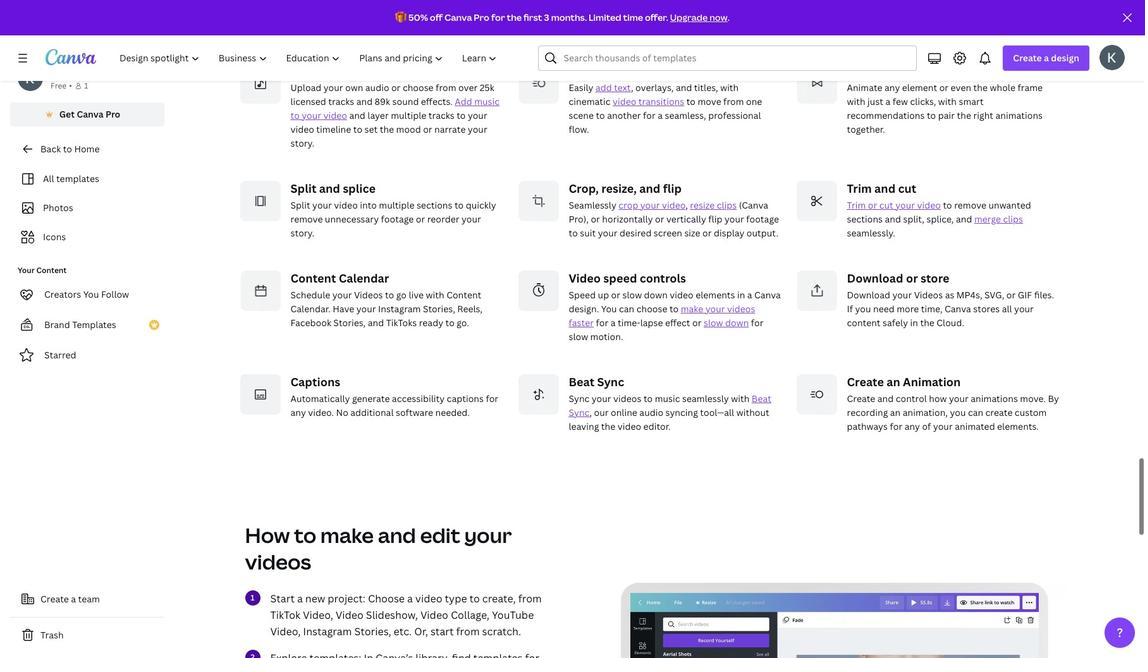 Task type: locate. For each thing, give the bounding box(es) containing it.
1 vertical spatial transitions
[[639, 95, 685, 107]]

pair
[[939, 109, 955, 121]]

1 download from the top
[[848, 271, 904, 286]]

or inside upload your own audio or choose from over 25k licensed tracks and 89k sound effects.
[[392, 81, 401, 94]]

seamlessly
[[683, 393, 729, 405]]

1 horizontal spatial any
[[885, 81, 901, 94]]

stories, up ready at the top left
[[423, 303, 455, 315]]

1 videos from the left
[[354, 289, 383, 301]]

sound
[[393, 95, 419, 107]]

videos inside collaborate on videos in real-time. leave comments or assign actions on specific scenes for your team.
[[356, 0, 384, 4]]

or inside "page and element animations animate any element or even the whole frame with just a few clicks, with smart recommendations to pair the right animations together."
[[940, 81, 949, 94]]

2 vertical spatial stories,
[[355, 625, 391, 639]]

a inside to move from one scene to another for a seamless, professional flow.
[[658, 109, 663, 121]]

move
[[698, 95, 722, 107]]

text, overlays, and transitions image
[[519, 63, 559, 104]]

you left follow at the top
[[83, 289, 99, 301]]

1 horizontal spatial choose
[[637, 303, 668, 315]]

to left set
[[354, 123, 363, 135]]

captions
[[447, 393, 484, 405]]

video inside and layer multiple tracks to your video timeline to set the mood or narrate your story.
[[291, 123, 314, 135]]

0 horizontal spatial timeline
[[317, 123, 351, 135]]

clips inside "merge clips seamlessly."
[[1004, 213, 1024, 225]]

create inside create a design dropdown button
[[1014, 52, 1043, 64]]

split,
[[904, 213, 925, 225]]

1 vertical spatial clips
[[1004, 213, 1024, 225]]

your inside upload your own audio or choose from over 25k licensed tracks and 89k sound effects.
[[324, 81, 343, 94]]

videos down strikes,
[[656, 6, 684, 18]]

0 horizontal spatial remove
[[291, 213, 323, 225]]

flip up seamlessly crop your video , resize clips
[[663, 181, 682, 196]]

make your videos faster link
[[569, 303, 756, 329]]

tracks for audio
[[397, 63, 431, 78]]

flip down resize clips link
[[709, 213, 723, 225]]

spot.
[[848, 19, 869, 31]]

clips
[[717, 199, 737, 211], [1004, 213, 1024, 225]]

accessibility
[[392, 393, 445, 405]]

to right how
[[294, 522, 317, 549]]

videos
[[356, 0, 384, 4], [656, 6, 684, 18], [728, 303, 756, 315], [614, 393, 642, 405], [245, 548, 311, 576]]

make inside make your videos faster
[[681, 303, 704, 315]]

overlays, up video transitions on the top right of the page
[[636, 81, 674, 94]]

audio up upload your own audio or choose from over 25k licensed tracks and 89k sound effects.
[[363, 63, 394, 78]]

by
[[1049, 393, 1060, 405]]

audio
[[363, 63, 394, 78], [366, 81, 389, 94], [640, 407, 664, 419]]

into
[[360, 199, 377, 211]]

to inside split and splice split your video into multiple sections to quickly remove unnecessary footage or reorder your story.
[[455, 199, 464, 211]]

to up editor.
[[644, 393, 653, 405]]

0 vertical spatial trim
[[848, 181, 872, 196]]

a inside button
[[71, 593, 76, 606]]

design
[[1052, 52, 1080, 64]]

have
[[333, 303, 355, 315]]

videos inside download or store download your videos as mp4s, svg, or gif files. if you need more time, canva stores all your content safely in the cloud.
[[915, 289, 944, 301]]

for right slow down 'link'
[[752, 317, 764, 329]]

1 vertical spatial you
[[951, 407, 966, 419]]

for inside the captions automatically generate accessibility captions for any video. no additional software needed.
[[486, 393, 499, 405]]

1 vertical spatial remove
[[291, 213, 323, 225]]

0 vertical spatial clips
[[717, 199, 737, 211]]

story.
[[291, 137, 315, 149], [291, 227, 315, 239]]

in inside collaborate on videos in real-time. leave comments or assign actions on specific scenes for your team.
[[386, 0, 394, 4]]

music down 25k
[[475, 95, 500, 107]]

recording
[[848, 407, 889, 419]]

to right able
[[752, 0, 761, 4]]

0 vertical spatial you
[[83, 289, 99, 301]]

2 vertical spatial audio
[[640, 407, 664, 419]]

2 download from the top
[[848, 289, 891, 301]]

wherever
[[569, 0, 610, 4]]

animations down frame
[[996, 109, 1043, 121]]

how to make and edit your videos
[[245, 522, 512, 576]]

multiple inside and layer multiple tracks to your video timeline to set the mood or narrate your story.
[[391, 109, 427, 121]]

to inside "page and element animations animate any element or even the whole frame with just a few clicks, with smart recommendations to pair the right animations together."
[[928, 109, 937, 121]]

0 vertical spatial flip
[[663, 181, 682, 196]]

2 vertical spatial ,
[[590, 407, 592, 419]]

0 horizontal spatial edit
[[420, 522, 461, 549]]

0 horizontal spatial can
[[619, 303, 635, 315]]

tracks up sound at the left top of page
[[397, 63, 431, 78]]

pre-licensed audio tracks image
[[240, 63, 281, 104]]

or down trim and cut
[[869, 199, 878, 211]]

canva inside get canva pro button
[[77, 108, 104, 120]]

the inside , our online audio syncing tool—all without leaving the video editor.
[[602, 421, 616, 433]]

any up the few
[[885, 81, 901, 94]]

story. inside and layer multiple tracks to your video timeline to set the mood or narrate your story.
[[291, 137, 315, 149]]

0 horizontal spatial instagram
[[303, 625, 352, 639]]

to up seamless,
[[687, 95, 696, 107]]

our
[[594, 407, 609, 419]]

0 vertical spatial element
[[900, 63, 947, 78]]

videos for collaborate on videos in real-time. leave comments or assign actions on specific scenes for your team.
[[356, 0, 384, 4]]

or left desktop
[[663, 19, 672, 31]]

1 vertical spatial element
[[903, 81, 938, 94]]

beat sync
[[569, 374, 625, 390], [569, 393, 772, 419]]

create inside create a team button
[[40, 593, 69, 606]]

0 vertical spatial split
[[291, 181, 317, 196]]

any left of
[[905, 421, 921, 433]]

top level navigation element
[[111, 46, 508, 71]]

1 horizontal spatial music
[[655, 393, 681, 405]]

1 vertical spatial timeline
[[317, 123, 351, 135]]

time
[[624, 11, 644, 23]]

0 horizontal spatial slow
[[569, 331, 589, 343]]

unwanted
[[989, 199, 1032, 211]]

video
[[569, 271, 601, 286], [336, 609, 364, 622], [421, 609, 449, 622]]

,
[[631, 81, 634, 94], [686, 199, 688, 211], [590, 407, 592, 419]]

beat up without
[[752, 393, 772, 405]]

beat sync up editor.
[[569, 393, 772, 419]]

0 horizontal spatial music
[[475, 95, 500, 107]]

an down control
[[891, 407, 901, 419]]

calendar
[[339, 271, 389, 286]]

clips right resize
[[717, 199, 737, 211]]

0 horizontal spatial make
[[321, 522, 374, 549]]

remove inside split and splice split your video into multiple sections to quickly remove unnecessary footage or reorder your story.
[[291, 213, 323, 225]]

1 horizontal spatial remove
[[955, 199, 987, 211]]

tracks down effects.
[[429, 109, 455, 121]]

1 horizontal spatial footage
[[747, 213, 780, 225]]

to up for a time-lapse effect or slow down
[[670, 303, 679, 315]]

overlays, inside , overlays, and titles, with cinematic
[[636, 81, 674, 94]]

can up "time-"
[[619, 303, 635, 315]]

2 trim from the top
[[848, 199, 866, 211]]

overlays, up "text"
[[598, 63, 649, 78]]

beat up our
[[569, 374, 595, 390]]

stories,
[[423, 303, 455, 315], [334, 317, 366, 329], [355, 625, 391, 639]]

89k
[[375, 95, 390, 107]]

2 vertical spatial any
[[905, 421, 921, 433]]

videos down calendar
[[354, 289, 383, 301]]

audio up 89k
[[366, 81, 389, 94]]

video, down tiktok
[[270, 625, 301, 639]]

0 vertical spatial stories,
[[423, 303, 455, 315]]

2 story. from the top
[[291, 227, 315, 239]]

0 vertical spatial edit
[[1001, 6, 1018, 18]]

professional
[[709, 109, 762, 121]]

to inside how to make and edit your videos
[[294, 522, 317, 549]]

create a design button
[[1004, 46, 1090, 71]]

video down the 'online'
[[618, 421, 642, 433]]

icons link
[[18, 225, 157, 249]]

the inside download or store download your videos as mp4s, svg, or gif files. if you need more time, canva stores all your content safely in the cloud.
[[921, 317, 935, 329]]

remove left unnecessary
[[291, 213, 323, 225]]

sections inside to remove unwanted sections and split, splice, and
[[848, 213, 883, 225]]

0 vertical spatial sections
[[417, 199, 453, 211]]

a down you'll on the top
[[707, 6, 712, 18]]

0 horizontal spatial you
[[856, 303, 872, 315]]

text,
[[569, 63, 596, 78]]

pre-
[[291, 63, 314, 78]]

1 horizontal spatial videos
[[915, 289, 944, 301]]

2 horizontal spatial ,
[[686, 199, 688, 211]]

(canva pro), or horizontally or vertically flip your footage to suit your desired screen size or display output.
[[569, 199, 780, 239]]

in right elements
[[738, 289, 746, 301]]

1 vertical spatial licensed
[[291, 95, 326, 107]]

trim up trim or cut your video
[[848, 181, 872, 196]]

1 vertical spatial download
[[848, 289, 891, 301]]

music up syncing
[[655, 393, 681, 405]]

download
[[848, 271, 904, 286], [848, 289, 891, 301]]

download or store download your videos as mp4s, svg, or gif files. if you need more time, canva stores all your content safely in the cloud.
[[848, 271, 1055, 329]]

story. inside split and splice split your video into multiple sections to quickly remove unnecessary footage or reorder your story.
[[291, 227, 315, 239]]

for right captions
[[486, 393, 499, 405]]

0 horizontal spatial any
[[291, 407, 306, 419]]

1 vertical spatial story.
[[291, 227, 315, 239]]

create a team button
[[10, 587, 165, 612]]

0 vertical spatial pro
[[474, 11, 490, 23]]

0 horizontal spatial ,
[[590, 407, 592, 419]]

0 vertical spatial can
[[619, 303, 635, 315]]

choose
[[403, 81, 434, 94], [637, 303, 668, 315]]

, up vertically
[[686, 199, 688, 211]]

footage right unnecessary
[[381, 213, 414, 225]]

how to make and edit your videos image
[[594, 583, 1075, 659]]

2 horizontal spatial in
[[911, 317, 919, 329]]

schedule
[[291, 289, 330, 301]]

with right the live on the top left of page
[[426, 289, 445, 301]]

a inside "wherever inspiration strikes, you'll be able to capture it. edit your videos with a full timeline on your mobile, browser, or desktop app."
[[707, 6, 712, 18]]

stories, inside start a new project: choose a video type to create, from tiktok video, video slideshow, video collage, youtube video, instagram stories, etc. or, start from scratch.
[[355, 625, 391, 639]]

1 vertical spatial trim
[[848, 199, 866, 211]]

software
[[396, 407, 433, 419]]

control
[[896, 393, 928, 405]]

create an animation image
[[797, 374, 837, 415]]

add music to your video link
[[291, 95, 500, 121]]

the down time,
[[921, 317, 935, 329]]

1 vertical spatial cut
[[880, 199, 894, 211]]

0 horizontal spatial in
[[386, 0, 394, 4]]

cut for and
[[899, 181, 917, 196]]

trim for trim or cut your video
[[848, 199, 866, 211]]

, our online audio syncing tool—all without leaving the video editor.
[[569, 407, 770, 433]]

or right up
[[612, 289, 621, 301]]

a left team
[[71, 593, 76, 606]]

for down the comments
[[291, 19, 303, 31]]

to inside speed up or slow down video elements in a canva design. you can choose to
[[670, 303, 679, 315]]

merge clips link
[[975, 213, 1024, 225]]

canva up cloud.
[[945, 303, 972, 315]]

to left suit
[[569, 227, 578, 239]]

1 vertical spatial pro
[[106, 108, 120, 120]]

videos up time,
[[915, 289, 944, 301]]

0 horizontal spatial cut
[[880, 199, 894, 211]]

0 horizontal spatial sections
[[417, 199, 453, 211]]

to left go
[[385, 289, 394, 301]]

Search search field
[[564, 46, 909, 70]]

the down our
[[602, 421, 616, 433]]

for inside create an animation create and control how your animations move. by recording an animation, you can create custom pathways for any of your animated elements.
[[891, 421, 903, 433]]

0 vertical spatial you
[[856, 303, 872, 315]]

1 vertical spatial any
[[291, 407, 306, 419]]

pre-licensed audio tracks
[[291, 63, 431, 78]]

down down elements
[[726, 317, 749, 329]]

slow down video speed controls
[[623, 289, 642, 301]]

0 vertical spatial music
[[475, 95, 500, 107]]

the right set
[[380, 123, 394, 135]]

scratch.
[[482, 625, 521, 639]]

2 videos from the left
[[915, 289, 944, 301]]

splice,
[[927, 213, 955, 225]]

to inside to remove unwanted sections and split, splice, and
[[944, 199, 953, 211]]

0 vertical spatial transitions
[[675, 63, 735, 78]]

1 vertical spatial instagram
[[303, 625, 352, 639]]

content calendar image
[[240, 271, 281, 311]]

up
[[598, 289, 609, 301]]

sections inside split and splice split your video into multiple sections to quickly remove unnecessary footage or reorder your story.
[[417, 199, 453, 211]]

, left our
[[590, 407, 592, 419]]

the up create a design
[[1033, 6, 1047, 18]]

or up sound at the left top of page
[[392, 81, 401, 94]]

videos up slow down 'link'
[[728, 303, 756, 315]]

beat sync up our
[[569, 374, 625, 390]]

content
[[848, 317, 881, 329]]

edit inside and edit on the spot.
[[1001, 6, 1018, 18]]

1 trim from the top
[[848, 181, 872, 196]]

1 horizontal spatial beat
[[752, 393, 772, 405]]

1 horizontal spatial can
[[969, 407, 984, 419]]

3
[[544, 11, 550, 23]]

2 horizontal spatial any
[[905, 421, 921, 433]]

1 vertical spatial video,
[[270, 625, 301, 639]]

with inside , overlays, and titles, with cinematic
[[721, 81, 739, 94]]

a inside "page and element animations animate any element or even the whole frame with just a few clicks, with smart recommendations to pair the right animations together."
[[886, 95, 891, 107]]

slow inside for slow motion.
[[569, 331, 589, 343]]

remove inside to remove unwanted sections and split, splice, and
[[955, 199, 987, 211]]

music inside add music to your video
[[475, 95, 500, 107]]

trim down trim and cut
[[848, 199, 866, 211]]

first
[[524, 11, 543, 23]]

and inside , overlays, and titles, with cinematic
[[676, 81, 692, 94]]

0 vertical spatial beat
[[569, 374, 595, 390]]

0 vertical spatial remove
[[955, 199, 987, 211]]

down inside speed up or slow down video elements in a canva design. you can choose to
[[644, 289, 668, 301]]

, up video transitions on the top right of the page
[[631, 81, 634, 94]]

instagram
[[378, 303, 421, 315], [303, 625, 352, 639]]

crop your video link
[[619, 199, 686, 211]]

audio inside , our online audio syncing tool—all without leaving the video editor.
[[640, 407, 664, 419]]

beat sync link
[[569, 393, 772, 419]]

you inside speed up or slow down video elements in a canva design. you can choose to
[[602, 303, 617, 315]]

video down upload
[[291, 123, 314, 135]]

video down own
[[324, 109, 347, 121]]

calendar.
[[291, 303, 331, 315]]

0 vertical spatial tracks
[[397, 63, 431, 78]]

seamlessly
[[569, 199, 617, 211]]

0 vertical spatial multiple
[[391, 109, 427, 121]]

, inside , overlays, and titles, with cinematic
[[631, 81, 634, 94]]

None search field
[[539, 46, 918, 71]]

2 vertical spatial animations
[[971, 393, 1019, 405]]

cut for or
[[880, 199, 894, 211]]

0 horizontal spatial videos
[[354, 289, 383, 301]]

with up pair
[[939, 95, 957, 107]]

0 vertical spatial download
[[848, 271, 904, 286]]

element
[[900, 63, 947, 78], [903, 81, 938, 94]]

transitions
[[675, 63, 735, 78], [639, 95, 685, 107]]

multiple right into at the left of page
[[379, 199, 415, 211]]

1 vertical spatial animations
[[996, 109, 1043, 121]]

in down more
[[911, 317, 919, 329]]

sections up reorder
[[417, 199, 453, 211]]

to down add
[[457, 109, 466, 121]]

0 horizontal spatial footage
[[381, 213, 414, 225]]

wherever inspiration strikes, you'll be able to capture it. edit your videos with a full timeline on your mobile, browser, or desktop app.
[[569, 0, 778, 31]]

beat sync image
[[519, 374, 559, 415]]

0 vertical spatial story.
[[291, 137, 315, 149]]

canva inside download or store download your videos as mp4s, svg, or gif files. if you need more time, canva stores all your content safely in the cloud.
[[945, 303, 972, 315]]

canva inside speed up or slow down video elements in a canva design. you can choose to
[[755, 289, 781, 301]]

videos up the 'online'
[[614, 393, 642, 405]]

to up the splice,
[[944, 199, 953, 211]]

1 vertical spatial in
[[738, 289, 746, 301]]

0 vertical spatial video,
[[303, 609, 333, 622]]

animations
[[949, 63, 1011, 78], [996, 109, 1043, 121], [971, 393, 1019, 405]]

choose up lapse
[[637, 303, 668, 315]]

kendall parks image
[[1100, 45, 1126, 70]]

slow down link
[[704, 317, 749, 329]]

back
[[40, 143, 61, 155]]

merge clips seamlessly.
[[848, 213, 1024, 239]]

split and splice split your video into multiple sections to quickly remove unnecessary footage or reorder your story.
[[291, 181, 497, 239]]

and inside "page and element animations animate any element or even the whole frame with just a few clicks, with smart recommendations to pair the right animations together."
[[877, 63, 898, 78]]

content up schedule
[[291, 271, 336, 286]]

0 vertical spatial ,
[[631, 81, 634, 94]]

files.
[[1035, 289, 1055, 301]]

2 vertical spatial tracks
[[429, 109, 455, 121]]

timeline down able
[[730, 6, 765, 18]]

a left the few
[[886, 95, 891, 107]]

licensed inside upload your own audio or choose from over 25k licensed tracks and 89k sound effects.
[[291, 95, 326, 107]]

a inside speed up or slow down video elements in a canva design. you can choose to
[[748, 289, 753, 301]]

audio inside upload your own audio or choose from over 25k licensed tracks and 89k sound effects.
[[366, 81, 389, 94]]

video inside start a new project: choose a video type to create, from tiktok video, video slideshow, video collage, youtube video, instagram stories, etc. or, start from scratch.
[[416, 592, 443, 606]]

in up "actions"
[[386, 0, 394, 4]]

from inside to move from one scene to another for a seamless, professional flow.
[[724, 95, 744, 107]]

1 footage from the left
[[381, 213, 414, 225]]

on right .
[[767, 6, 778, 18]]

in inside download or store download your videos as mp4s, svg, or gif files. if you need more time, canva stores all your content safely in the cloud.
[[911, 317, 919, 329]]

crop, resize, and flip image
[[519, 181, 559, 221]]

the down smart
[[958, 109, 972, 121]]

videos inside make your videos faster
[[728, 303, 756, 315]]

2 vertical spatial slow
[[569, 331, 589, 343]]

cut down trim and cut
[[880, 199, 894, 211]]

2 vertical spatial in
[[911, 317, 919, 329]]

1 horizontal spatial make
[[681, 303, 704, 315]]

0 vertical spatial overlays,
[[598, 63, 649, 78]]

you inside create an animation create and control how your animations move. by recording an animation, you can create custom pathways for any of your animated elements.
[[951, 407, 966, 419]]

1 story. from the top
[[291, 137, 315, 149]]

templates
[[56, 173, 99, 185]]

how
[[245, 522, 290, 549]]

1 vertical spatial split
[[291, 199, 310, 211]]

without
[[737, 407, 770, 419]]

or inside speed up or slow down video elements in a canva design. you can choose to
[[612, 289, 621, 301]]

photos
[[43, 202, 73, 214]]

video up another
[[613, 95, 637, 107]]

1 beat sync from the top
[[569, 374, 625, 390]]

need
[[874, 303, 895, 315]]

with
[[686, 6, 705, 18], [721, 81, 739, 94], [848, 95, 866, 107], [939, 95, 957, 107], [426, 289, 445, 301], [732, 393, 750, 405]]

0 vertical spatial down
[[644, 289, 668, 301]]

animations up the even
[[949, 63, 1011, 78]]

or inside "wherever inspiration strikes, you'll be able to capture it. edit your videos with a full timeline on your mobile, browser, or desktop app."
[[663, 19, 672, 31]]

stories, down have
[[334, 317, 366, 329]]

tracks inside upload your own audio or choose from over 25k licensed tracks and 89k sound effects.
[[329, 95, 354, 107]]

content right your
[[36, 265, 67, 276]]

2 footage from the left
[[747, 213, 780, 225]]

page and element animations image
[[797, 63, 837, 104]]

in
[[386, 0, 394, 4], [738, 289, 746, 301], [911, 317, 919, 329]]

clicks,
[[911, 95, 937, 107]]

pro right specific
[[474, 11, 490, 23]]

1 horizontal spatial timeline
[[730, 6, 765, 18]]

0 vertical spatial choose
[[403, 81, 434, 94]]

or right mood
[[423, 123, 433, 135]]

audio for upload your own audio or choose from over 25k licensed tracks and 89k sound effects.
[[366, 81, 389, 94]]

canva right get
[[77, 108, 104, 120]]

2 vertical spatial sync
[[569, 407, 590, 419]]

, inside , our online audio syncing tool—all without leaving the video editor.
[[590, 407, 592, 419]]

1 vertical spatial you
[[602, 303, 617, 315]]

video inside speed up or slow down video elements in a canva design. you can choose to
[[670, 289, 694, 301]]

scenes
[[460, 6, 489, 18]]

1 horizontal spatial in
[[738, 289, 746, 301]]

, for overlays,
[[631, 81, 634, 94]]

canva
[[445, 11, 472, 23], [77, 108, 104, 120], [755, 289, 781, 301], [945, 303, 972, 315]]

0 vertical spatial cut
[[899, 181, 917, 196]]

specific
[[425, 6, 458, 18]]

1 horizontal spatial pro
[[474, 11, 490, 23]]

video up the start
[[421, 609, 449, 622]]

can inside speed up or slow down video elements in a canva design. you can choose to
[[619, 303, 635, 315]]

transitions up titles,
[[675, 63, 735, 78]]

overlays, for text,
[[598, 63, 649, 78]]

stories, down slideshow,
[[355, 625, 391, 639]]

any inside "page and element animations animate any element or even the whole frame with just a few clicks, with smart recommendations to pair the right animations together."
[[885, 81, 901, 94]]

videos
[[354, 289, 383, 301], [915, 289, 944, 301]]

canva down the leave
[[445, 11, 472, 23]]

footage inside split and splice split your video into multiple sections to quickly remove unnecessary footage or reorder your story.
[[381, 213, 414, 225]]

resize clips link
[[691, 199, 737, 211]]

0 horizontal spatial down
[[644, 289, 668, 301]]

make inside how to make and edit your videos
[[321, 522, 374, 549]]

1 horizontal spatial slow
[[623, 289, 642, 301]]

video down the project:
[[336, 609, 364, 622]]

or left gif
[[1007, 289, 1016, 301]]

all templates link
[[18, 167, 157, 191]]

brand templates link
[[10, 313, 165, 338]]

pro inside button
[[106, 108, 120, 120]]



Task type: vqa. For each thing, say whether or not it's contained in the screenshot.


Task type: describe. For each thing, give the bounding box(es) containing it.
2 horizontal spatial content
[[447, 289, 482, 301]]

tracks for multiple
[[429, 109, 455, 121]]

from up youtube
[[519, 592, 542, 606]]

on down time.
[[412, 6, 423, 18]]

to remove unwanted sections and split, splice, and
[[848, 199, 1032, 225]]

flip inside (canva pro), or horizontally or vertically flip your footage to suit your desired screen size or display output.
[[709, 213, 723, 225]]

and inside how to make and edit your videos
[[378, 522, 416, 549]]

trim or cut your video
[[848, 199, 941, 211]]

captions
[[291, 374, 341, 390]]

video inside , our online audio syncing tool—all without leaving the video editor.
[[618, 421, 642, 433]]

to left the go. on the left top of the page
[[446, 317, 455, 329]]

all templates
[[43, 173, 99, 185]]

how
[[930, 393, 948, 405]]

0 horizontal spatial flip
[[663, 181, 682, 196]]

1 vertical spatial an
[[891, 407, 901, 419]]

split and splice image
[[240, 181, 281, 221]]

add
[[455, 95, 472, 107]]

timeline inside and layer multiple tracks to your video timeline to set the mood or narrate your story.
[[317, 123, 351, 135]]

videos inside "wherever inspiration strikes, you'll be able to capture it. edit your videos with a full timeline on your mobile, browser, or desktop app."
[[656, 6, 684, 18]]

starred
[[44, 349, 76, 361]]

inspiration
[[613, 0, 658, 4]]

timeline inside "wherever inspiration strikes, you'll be able to capture it. edit your videos with a full timeline on your mobile, browser, or desktop app."
[[730, 6, 765, 18]]

1 horizontal spatial video
[[421, 609, 449, 622]]

with up without
[[732, 393, 750, 405]]

edit inside how to make and edit your videos
[[420, 522, 461, 549]]

controls
[[640, 271, 687, 286]]

create a team
[[40, 593, 100, 606]]

months.
[[551, 11, 587, 23]]

1 vertical spatial sync
[[569, 393, 590, 405]]

real-
[[396, 0, 416, 4]]

video up the splice,
[[918, 199, 941, 211]]

team.
[[327, 19, 351, 31]]

captions image
[[240, 374, 281, 415]]

video transitions
[[613, 95, 685, 107]]

video inside split and splice split your video into multiple sections to quickly remove unnecessary footage or reorder your story.
[[334, 199, 358, 211]]

team
[[78, 593, 100, 606]]

or right size
[[703, 227, 712, 239]]

assign
[[349, 6, 376, 18]]

2 horizontal spatial video
[[569, 271, 601, 286]]

trim and cut image
[[797, 181, 837, 221]]

footage inside (canva pro), or horizontally or vertically flip your footage to suit your desired screen size or display output.
[[747, 213, 780, 225]]

video inside add music to your video
[[324, 109, 347, 121]]

on inside "wherever inspiration strikes, you'll be able to capture it. edit your videos with a full timeline on your mobile, browser, or desktop app."
[[767, 6, 778, 18]]

comments
[[291, 6, 336, 18]]

1 horizontal spatial content
[[291, 271, 336, 286]]

get canva pro button
[[10, 103, 165, 127]]

or inside and layer multiple tracks to your video timeline to set the mood or narrate your story.
[[423, 123, 433, 135]]

or inside split and splice split your video into multiple sections to quickly remove unnecessary footage or reorder your story.
[[416, 213, 425, 225]]

and inside create an animation create and control how your animations move. by recording an animation, you can create custom pathways for any of your animated elements.
[[878, 393, 894, 405]]

titles,
[[695, 81, 719, 94]]

for inside collaborate on videos in real-time. leave comments or assign actions on specific scenes for your team.
[[291, 19, 303, 31]]

free •
[[51, 80, 72, 91]]

25k
[[480, 81, 495, 94]]

a right choose
[[407, 592, 413, 606]]

pro),
[[569, 213, 589, 225]]

create for team
[[40, 593, 69, 606]]

sync your videos to music seamlessly with
[[569, 393, 752, 405]]

templates
[[72, 319, 116, 331]]

with down animate
[[848, 95, 866, 107]]

videos for sync your videos to music seamlessly with
[[614, 393, 642, 405]]

facebook
[[291, 317, 331, 329]]

mobile,
[[591, 19, 622, 31]]

a inside dropdown button
[[1045, 52, 1050, 64]]

right
[[974, 109, 994, 121]]

on up assign
[[343, 0, 354, 4]]

time-
[[618, 317, 641, 329]]

create
[[986, 407, 1013, 419]]

elements.
[[998, 421, 1040, 433]]

the up smart
[[974, 81, 988, 94]]

or right effect
[[693, 317, 702, 329]]

🎁 50% off canva pro for the first 3 months. limited time offer. upgrade now .
[[396, 11, 730, 23]]

to inside add music to your video
[[291, 109, 300, 121]]

video up vertically
[[663, 199, 686, 211]]

, for sync
[[590, 407, 592, 419]]

0 vertical spatial animations
[[949, 63, 1011, 78]]

and layer multiple tracks to your video timeline to set the mood or narrate your story.
[[291, 109, 488, 149]]

for inside to move from one scene to another for a seamless, professional flow.
[[643, 109, 656, 121]]

tiktok
[[270, 609, 301, 622]]

videos inside content calendar schedule your videos to go live with content calendar. have your instagram stories, reels, facebook stories, and tiktoks ready to go.
[[354, 289, 383, 301]]

add music to your video
[[291, 95, 500, 121]]

smart
[[959, 95, 984, 107]]

lapse
[[641, 317, 663, 329]]

50%
[[409, 11, 428, 23]]

your inside collaborate on videos in real-time. leave comments or assign actions on specific scenes for your team.
[[305, 19, 325, 31]]

to inside back to home link
[[63, 143, 72, 155]]

output.
[[747, 227, 779, 239]]

1 split from the top
[[291, 181, 317, 196]]

videos for make your videos faster
[[728, 303, 756, 315]]

1 horizontal spatial down
[[726, 317, 749, 329]]

browser,
[[625, 19, 661, 31]]

effects.
[[421, 95, 453, 107]]

and inside and edit on the spot.
[[983, 6, 999, 18]]

or,
[[415, 625, 428, 639]]

your inside add music to your video
[[302, 109, 321, 121]]

choose inside speed up or slow down video elements in a canva design. you can choose to
[[637, 303, 668, 315]]

with inside content calendar schedule your videos to go live with content calendar. have your instagram stories, reels, facebook stories, and tiktoks ready to go.
[[426, 289, 445, 301]]

live
[[409, 289, 424, 301]]

animation,
[[903, 407, 948, 419]]

trim and cut
[[848, 181, 917, 196]]

trim for trim and cut
[[848, 181, 872, 196]]

the inside and edit on the spot.
[[1033, 6, 1047, 18]]

0 vertical spatial an
[[887, 374, 901, 390]]

0 horizontal spatial content
[[36, 265, 67, 276]]

creators
[[44, 289, 81, 301]]

audio for , our online audio syncing tool—all without leaving the video editor.
[[640, 407, 664, 419]]

your inside make your videos faster
[[706, 303, 725, 315]]

2 horizontal spatial slow
[[704, 317, 724, 329]]

2 split from the top
[[291, 199, 310, 211]]

on inside and edit on the spot.
[[1020, 6, 1031, 18]]

create for design
[[1014, 52, 1043, 64]]

leave
[[439, 0, 464, 4]]

effect
[[666, 317, 691, 329]]

or down seamlessly crop your video , resize clips
[[656, 213, 665, 225]]

horizontally
[[603, 213, 653, 225]]

to inside start a new project: choose a video type to create, from tiktok video, video slideshow, video collage, youtube video, instagram stories, etc. or, start from scratch.
[[470, 592, 480, 606]]

ready
[[419, 317, 444, 329]]

add
[[596, 81, 612, 94]]

any inside the captions automatically generate accessibility captions for any video. no additional software needed.
[[291, 407, 306, 419]]

from inside upload your own audio or choose from over 25k licensed tracks and 89k sound effects.
[[436, 81, 457, 94]]

store
[[921, 271, 950, 286]]

starred link
[[10, 343, 165, 368]]

youtube
[[492, 609, 534, 622]]

choose inside upload your own audio or choose from over 25k licensed tracks and 89k sound effects.
[[403, 81, 434, 94]]

1 vertical spatial beat
[[752, 393, 772, 405]]

the inside and layer multiple tracks to your video timeline to set the mood or narrate your story.
[[380, 123, 394, 135]]

and inside content calendar schedule your videos to go live with content calendar. have your instagram stories, reels, facebook stories, and tiktoks ready to go.
[[368, 317, 384, 329]]

go
[[397, 289, 407, 301]]

back to home link
[[10, 137, 165, 162]]

instagram inside content calendar schedule your videos to go live with content calendar. have your instagram stories, reels, facebook stories, and tiktoks ready to go.
[[378, 303, 421, 315]]

slow inside speed up or slow down video elements in a canva design. you can choose to
[[623, 289, 642, 301]]

and inside split and splice split your video into multiple sections to quickly remove unnecessary footage or reorder your story.
[[319, 181, 340, 196]]

to down cinematic
[[596, 109, 605, 121]]

or left 'store'
[[907, 271, 919, 286]]

overlays, for ,
[[636, 81, 674, 94]]

multiple inside split and splice split your video into multiple sections to quickly remove unnecessary footage or reorder your story.
[[379, 199, 415, 211]]

pathways
[[848, 421, 888, 433]]

from down collage,
[[456, 625, 480, 639]]

can inside create an animation create and control how your animations move. by recording an animation, you can create custom pathways for any of your animated elements.
[[969, 407, 984, 419]]

1 vertical spatial stories,
[[334, 317, 366, 329]]

create,
[[483, 592, 516, 606]]

and inside and layer multiple tracks to your video timeline to set the mood or narrate your story.
[[350, 109, 366, 121]]

0 vertical spatial sync
[[598, 374, 625, 390]]

app.
[[711, 19, 729, 31]]

just
[[868, 95, 884, 107]]

create for animation
[[848, 374, 885, 390]]

your inside how to make and edit your videos
[[465, 522, 512, 549]]

0 vertical spatial licensed
[[314, 63, 360, 78]]

a left 'new'
[[297, 592, 303, 606]]

automatically
[[291, 393, 350, 405]]

for a time-lapse effect or slow down
[[594, 317, 749, 329]]

0 horizontal spatial video
[[336, 609, 364, 622]]

custom
[[1015, 407, 1047, 419]]

desktop
[[674, 19, 709, 31]]

1 vertical spatial music
[[655, 393, 681, 405]]

frame
[[1018, 81, 1043, 94]]

🎁
[[396, 11, 407, 23]]

content calendar schedule your videos to go live with content calendar. have your instagram stories, reels, facebook stories, and tiktoks ready to go.
[[291, 271, 483, 329]]

creators you follow
[[44, 289, 129, 301]]

another
[[608, 109, 641, 121]]

seamlessly.
[[848, 227, 896, 239]]

or inside collaborate on videos in real-time. leave comments or assign actions on specific scenes for your team.
[[338, 6, 347, 18]]

2 beat sync from the top
[[569, 393, 772, 419]]

photos link
[[18, 196, 157, 220]]

1 vertical spatial ,
[[686, 199, 688, 211]]

1 horizontal spatial video,
[[303, 609, 333, 622]]

and inside upload your own audio or choose from over 25k licensed tracks and 89k sound effects.
[[357, 95, 373, 107]]

trim or cut your video link
[[848, 199, 941, 211]]

for up motion. at the right
[[596, 317, 609, 329]]

all
[[1003, 303, 1013, 315]]

or down seamlessly
[[591, 213, 600, 225]]

0 horizontal spatial video,
[[270, 625, 301, 639]]

with inside "wherever inspiration strikes, you'll be able to capture it. edit your videos with a full timeline on your mobile, browser, or desktop app."
[[686, 6, 705, 18]]

upload your own audio or choose from over 25k licensed tracks and 89k sound effects.
[[291, 81, 495, 107]]

to inside (canva pro), or horizontally or vertically flip your footage to suit your desired screen size or display output.
[[569, 227, 578, 239]]

it.
[[605, 6, 613, 18]]

video speed controls image
[[519, 271, 559, 311]]

0 vertical spatial audio
[[363, 63, 394, 78]]

you inside download or store download your videos as mp4s, svg, or gif files. if you need more time, canva stores all your content safely in the cloud.
[[856, 303, 872, 315]]

0 horizontal spatial beat
[[569, 374, 595, 390]]

download or store image
[[797, 271, 837, 311]]

instagram inside start a new project: choose a video type to create, from tiktok video, video slideshow, video collage, youtube video, instagram stories, etc. or, start from scratch.
[[303, 625, 352, 639]]

page
[[848, 63, 874, 78]]

in inside speed up or slow down video elements in a canva design. you can choose to
[[738, 289, 746, 301]]

to inside "wherever inspiration strikes, you'll be able to capture it. edit your videos with a full timeline on your mobile, browser, or desktop app."
[[752, 0, 761, 4]]

leaving
[[569, 421, 599, 433]]

needed.
[[436, 407, 470, 419]]

to move from one scene to another for a seamless, professional flow.
[[569, 95, 763, 135]]

for right scenes at left top
[[492, 11, 505, 23]]

any inside create an animation create and control how your animations move. by recording an animation, you can create custom pathways for any of your animated elements.
[[905, 421, 921, 433]]

the left first
[[507, 11, 522, 23]]

scene
[[569, 109, 594, 121]]

if
[[848, 303, 854, 315]]

free
[[51, 80, 67, 91]]

for inside for slow motion.
[[752, 317, 764, 329]]

reels,
[[458, 303, 483, 315]]

tiktoks
[[386, 317, 417, 329]]

a up motion. at the right
[[611, 317, 616, 329]]

animations inside create an animation create and control how your animations move. by recording an animation, you can create custom pathways for any of your animated elements.
[[971, 393, 1019, 405]]

speed
[[569, 289, 596, 301]]

videos inside how to make and edit your videos
[[245, 548, 311, 576]]

animation
[[904, 374, 961, 390]]

video transitions link
[[613, 95, 685, 107]]

, overlays, and titles, with cinematic
[[569, 81, 739, 107]]



